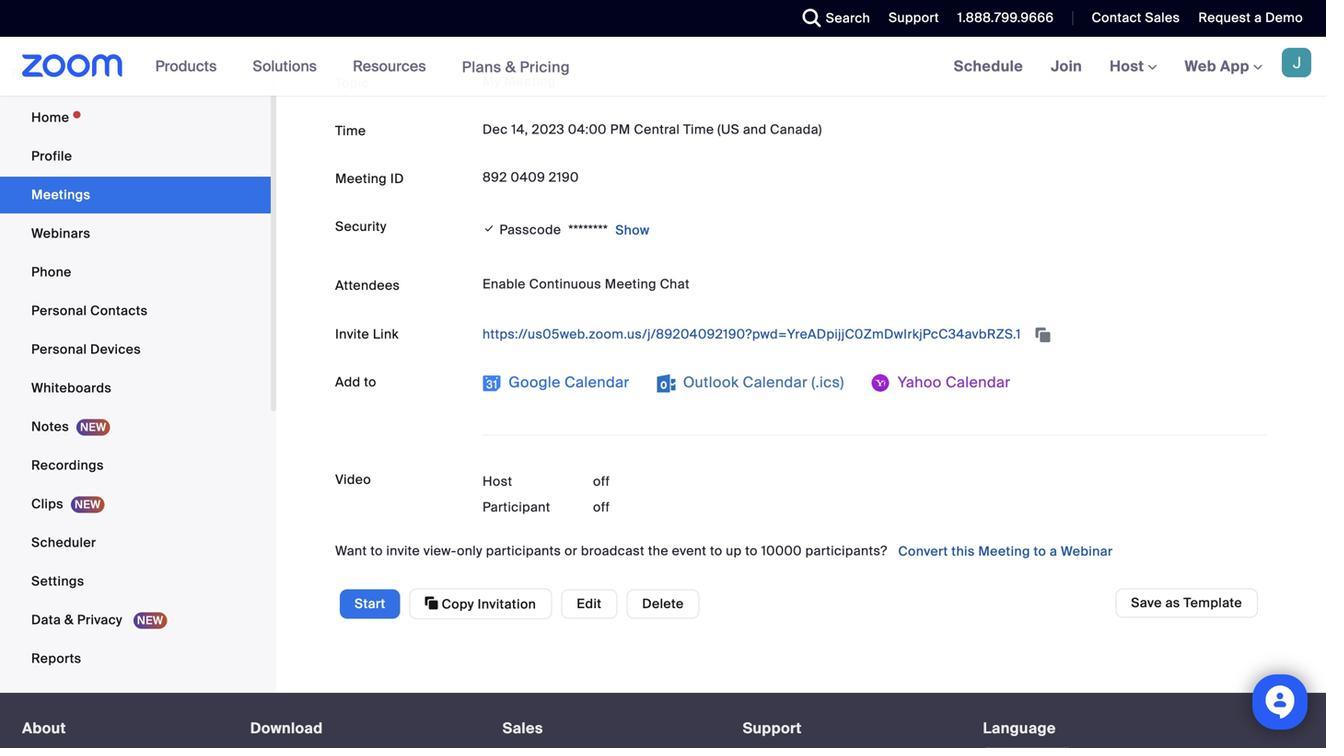 Task type: locate. For each thing, give the bounding box(es) containing it.
products
[[155, 57, 217, 76]]

& for data
[[64, 612, 74, 629]]

& inside personal menu menu
[[64, 612, 74, 629]]

btn image left "outlook"
[[657, 374, 676, 393]]

0 vertical spatial sales
[[1146, 9, 1180, 26]]

2 off from the top
[[593, 499, 610, 516]]

& right 'my'
[[505, 57, 516, 77]]

meeting right 'my'
[[504, 73, 556, 90]]

home link
[[0, 99, 271, 136]]

1 host element from the top
[[593, 473, 704, 491]]

to left up
[[710, 543, 723, 560]]

download
[[250, 719, 323, 739]]

1 horizontal spatial time
[[684, 121, 714, 138]]

0 horizontal spatial btn image
[[483, 374, 501, 393]]

whiteboards link
[[0, 370, 271, 407]]

devices
[[90, 341, 141, 358]]

btn image left google
[[483, 374, 501, 393]]

1.888.799.9666 button up schedule link
[[958, 9, 1054, 26]]

personal for personal devices
[[31, 341, 87, 358]]

data
[[31, 612, 61, 629]]

a left "webinar"
[[1050, 544, 1058, 561]]

personal contacts
[[31, 303, 148, 320]]

language
[[983, 719, 1056, 739]]

support link
[[875, 0, 944, 37], [889, 9, 939, 26], [743, 719, 802, 739]]

calendar inside google calendar link
[[565, 373, 630, 392]]

host up participant at the bottom of the page
[[483, 474, 513, 491]]

personal for personal contacts
[[31, 303, 87, 320]]

a left demo
[[1255, 9, 1262, 26]]

&
[[505, 57, 516, 77], [64, 612, 74, 629]]

2 host element from the top
[[593, 499, 704, 517]]

banner
[[0, 37, 1327, 97]]

1 vertical spatial host
[[483, 474, 513, 491]]

1 horizontal spatial host
[[1110, 57, 1148, 76]]

btn image
[[483, 374, 501, 393], [657, 374, 676, 393]]

0409
[[511, 169, 545, 186]]

1 calendar from the left
[[565, 373, 630, 392]]

1 vertical spatial off
[[593, 499, 610, 516]]

enable continuous meeting chat
[[483, 276, 690, 293]]

1 horizontal spatial sales
[[1146, 9, 1180, 26]]

contact sales link
[[1078, 0, 1185, 37], [1092, 9, 1180, 26]]

search button
[[789, 0, 875, 37]]

0 vertical spatial support
[[889, 9, 939, 26]]

1 horizontal spatial support
[[889, 9, 939, 26]]

1 off from the top
[[593, 474, 610, 491]]

1 personal from the top
[[31, 303, 87, 320]]

0 vertical spatial &
[[505, 57, 516, 77]]

3 calendar from the left
[[946, 373, 1011, 392]]

& right "data"
[[64, 612, 74, 629]]

btn image inside outlook calendar (.ics) link
[[657, 374, 676, 393]]

btn image for outlook calendar (.ics)
[[657, 374, 676, 393]]

calendar for yahoo
[[946, 373, 1011, 392]]

settings link
[[0, 564, 271, 601]]

calendar left the (.ics) at right
[[743, 373, 808, 392]]

meetings link
[[0, 177, 271, 214]]

personal
[[31, 303, 87, 320], [31, 341, 87, 358]]

1.888.799.9666 button
[[944, 0, 1059, 37], [958, 9, 1054, 26]]

products button
[[155, 37, 225, 96]]

support
[[889, 9, 939, 26], [743, 719, 802, 739]]

details tab
[[321, 18, 394, 47]]

about
[[22, 719, 66, 739]]

1 vertical spatial personal
[[31, 341, 87, 358]]

a inside want to invite view-only participants or broadcast the event to up to 10000 participants? convert this meeting to a webinar
[[1050, 544, 1058, 561]]

pricing
[[520, 57, 570, 77]]

host element for host
[[593, 473, 704, 491]]

0 horizontal spatial time
[[335, 123, 366, 140]]

1 horizontal spatial btn image
[[657, 374, 676, 393]]

my meeting
[[483, 73, 556, 90]]

meeting inside 'topic' element
[[504, 73, 556, 90]]

personal menu menu
[[0, 99, 271, 680]]

0 horizontal spatial calendar
[[565, 373, 630, 392]]

btn image inside google calendar link
[[483, 374, 501, 393]]

personal
[[11, 66, 73, 81]]

0 horizontal spatial sales
[[503, 719, 543, 739]]

meetings navigation
[[940, 37, 1327, 97]]

2190
[[549, 169, 579, 186]]

outlook
[[683, 373, 739, 392]]

2 personal from the top
[[31, 341, 87, 358]]

host down contact sales
[[1110, 57, 1148, 76]]

yahoo calendar
[[894, 373, 1011, 392]]

checked image
[[483, 220, 496, 238]]

contact sales
[[1092, 9, 1180, 26]]

google calendar link
[[483, 368, 630, 398]]

meeting right this
[[979, 544, 1031, 561]]

copy invitation
[[438, 597, 536, 614]]

recordings
[[31, 457, 104, 474]]

host element
[[593, 473, 704, 491], [593, 499, 704, 517]]

only
[[457, 543, 483, 560]]

notes link
[[0, 409, 271, 446]]

my
[[483, 73, 501, 90]]

2 horizontal spatial calendar
[[946, 373, 1011, 392]]

********
[[569, 221, 608, 238]]

add to
[[335, 374, 377, 391]]

meeting
[[504, 73, 556, 90], [335, 170, 387, 187], [605, 276, 657, 293], [979, 544, 1031, 561]]

0 vertical spatial host element
[[593, 473, 704, 491]]

off
[[593, 474, 610, 491], [593, 499, 610, 516]]

this
[[952, 544, 975, 561]]

to right up
[[746, 543, 758, 560]]

id
[[390, 170, 404, 187]]

0 vertical spatial off
[[593, 474, 610, 491]]

0 horizontal spatial &
[[64, 612, 74, 629]]

banner containing products
[[0, 37, 1327, 97]]

to
[[364, 374, 377, 391], [371, 543, 383, 560], [710, 543, 723, 560], [746, 543, 758, 560], [1034, 544, 1047, 561]]

webinars link
[[0, 216, 271, 252]]

1 vertical spatial support
[[743, 719, 802, 739]]

google calendar
[[505, 373, 630, 392]]

calendar inside outlook calendar (.ics) link
[[743, 373, 808, 392]]

convert this meeting to a webinar button
[[899, 538, 1113, 567]]

plans & pricing
[[462, 57, 570, 77]]

1 horizontal spatial &
[[505, 57, 516, 77]]

to right the add
[[364, 374, 377, 391]]

1 vertical spatial a
[[1050, 544, 1058, 561]]

time down topic
[[335, 123, 366, 140]]

participants
[[486, 543, 561, 560]]

https://us05web.zoom.us/j/89204092190?pwd=yreadpijjc0zmdwirkjpcc34avbrzs.1
[[483, 326, 1025, 343]]

host
[[1110, 57, 1148, 76], [483, 474, 513, 491]]

1 btn image from the left
[[483, 374, 501, 393]]

to left "webinar"
[[1034, 544, 1047, 561]]

calendar inside yahoo calendar link
[[946, 373, 1011, 392]]

passcode
[[500, 221, 561, 238]]

time left (us
[[684, 121, 714, 138]]

1 vertical spatial host element
[[593, 499, 704, 517]]

calendar right the yahoo
[[946, 373, 1011, 392]]

participant
[[483, 499, 551, 516]]

0 vertical spatial a
[[1255, 9, 1262, 26]]

clips link
[[0, 486, 271, 523]]

1.888.799.9666
[[958, 9, 1054, 26]]

copy invitation button
[[410, 589, 552, 620]]

personal devices
[[31, 341, 141, 358]]

data & privacy
[[31, 612, 126, 629]]

1 vertical spatial &
[[64, 612, 74, 629]]

personal up whiteboards at the bottom
[[31, 341, 87, 358]]

as
[[1166, 595, 1181, 612]]

copy image
[[425, 596, 438, 612]]

host inside meetings navigation
[[1110, 57, 1148, 76]]

off for participant
[[593, 499, 610, 516]]

webinars
[[31, 225, 90, 242]]

home
[[31, 109, 69, 126]]

view-
[[424, 543, 457, 560]]

https://us05web.zoom.us/j/89204092190?pwd=yreadpijjc0zmdwirkjpcc34avbrzs.1 link
[[483, 326, 1025, 343]]

0 vertical spatial personal
[[31, 303, 87, 320]]

webinar
[[1061, 544, 1113, 561]]

attendees
[[335, 277, 400, 294]]

1 horizontal spatial calendar
[[743, 373, 808, 392]]

0 horizontal spatial a
[[1050, 544, 1058, 561]]

2 btn image from the left
[[657, 374, 676, 393]]

start
[[355, 596, 386, 613]]

notes
[[31, 419, 69, 436]]

yahoo calendar link
[[872, 368, 1011, 398]]

scheduler
[[31, 535, 96, 552]]

0 vertical spatial host
[[1110, 57, 1148, 76]]

& inside product information navigation
[[505, 57, 516, 77]]

dec
[[483, 121, 508, 138]]

the
[[648, 543, 669, 560]]

host button
[[1110, 57, 1158, 76]]

2 calendar from the left
[[743, 373, 808, 392]]

calendar right google
[[565, 373, 630, 392]]

want
[[335, 543, 367, 560]]

template
[[1184, 595, 1243, 612]]

personal down phone
[[31, 303, 87, 320]]



Task type: vqa. For each thing, say whether or not it's contained in the screenshot.


Task type: describe. For each thing, give the bounding box(es) containing it.
reports
[[31, 651, 81, 668]]

solutions button
[[253, 37, 325, 96]]

request a demo
[[1199, 9, 1304, 26]]

save
[[1132, 595, 1162, 612]]

resources
[[353, 57, 426, 76]]

(.ics)
[[812, 373, 844, 392]]

web app button
[[1185, 57, 1263, 76]]

participants?
[[806, 543, 888, 560]]

invite link
[[335, 326, 399, 343]]

plans
[[462, 57, 502, 77]]

settings
[[31, 573, 84, 591]]

clips
[[31, 496, 64, 513]]

& for plans
[[505, 57, 516, 77]]

link
[[373, 326, 399, 343]]

892
[[483, 169, 507, 186]]

profile
[[31, 148, 72, 165]]

meeting left "id"
[[335, 170, 387, 187]]

14,
[[511, 121, 528, 138]]

app
[[1221, 57, 1250, 76]]

recordings link
[[0, 448, 271, 485]]

profile picture image
[[1282, 48, 1312, 77]]

event
[[672, 543, 707, 560]]

start link
[[340, 590, 400, 619]]

show button
[[608, 216, 650, 246]]

web app
[[1185, 57, 1250, 76]]

scheduler link
[[0, 525, 271, 562]]

details
[[335, 24, 380, 41]]

continuous
[[529, 276, 602, 293]]

data & privacy link
[[0, 602, 271, 639]]

invite
[[387, 543, 420, 560]]

topic element
[[483, 69, 1268, 95]]

and
[[743, 121, 767, 138]]

schedule link
[[940, 37, 1037, 96]]

about link
[[22, 719, 66, 739]]

outlook calendar (.ics) link
[[657, 368, 844, 398]]

sales link
[[503, 719, 543, 739]]

demo
[[1266, 9, 1304, 26]]

delete button
[[627, 590, 700, 619]]

btn image for google calendar
[[483, 374, 501, 393]]

manage my meeting tab control tab list
[[321, 18, 394, 47]]

contact
[[1092, 9, 1142, 26]]

resources button
[[353, 37, 434, 96]]

central
[[634, 121, 680, 138]]

add to element
[[483, 368, 1268, 417]]

request
[[1199, 9, 1251, 26]]

broadcast
[[581, 543, 645, 560]]

or
[[565, 543, 578, 560]]

invite
[[335, 326, 370, 343]]

copy
[[442, 597, 474, 614]]

personal contacts link
[[0, 293, 271, 330]]

1.888.799.9666 button up schedule
[[944, 0, 1059, 37]]

convert
[[899, 544, 948, 561]]

to right want
[[371, 543, 383, 560]]

zoom logo image
[[22, 54, 123, 77]]

search
[[826, 10, 871, 27]]

meetings
[[31, 187, 91, 204]]

want to invite view-only participants or broadcast the event to up to 10000 participants? convert this meeting to a webinar
[[335, 543, 1113, 561]]

0 horizontal spatial host
[[483, 474, 513, 491]]

add
[[335, 374, 361, 391]]

google
[[509, 373, 561, 392]]

up
[[726, 543, 742, 560]]

product information navigation
[[142, 37, 584, 97]]

topic
[[335, 75, 369, 92]]

personal devices link
[[0, 332, 271, 368]]

host element for participant
[[593, 499, 704, 517]]

whiteboards
[[31, 380, 112, 397]]

2023
[[532, 121, 565, 138]]

delete
[[642, 596, 684, 613]]

phone link
[[0, 254, 271, 291]]

canada)
[[770, 121, 822, 138]]

btn image
[[872, 374, 891, 393]]

(us
[[718, 121, 740, 138]]

security
[[335, 218, 387, 235]]

enable
[[483, 276, 526, 293]]

profile link
[[0, 138, 271, 175]]

1 vertical spatial sales
[[503, 719, 543, 739]]

off for host
[[593, 474, 610, 491]]

admin
[[11, 698, 50, 713]]

web
[[1185, 57, 1217, 76]]

1 horizontal spatial a
[[1255, 9, 1262, 26]]

calendar for outlook
[[743, 373, 808, 392]]

calendar for google
[[565, 373, 630, 392]]

join link
[[1037, 37, 1096, 96]]

0 horizontal spatial support
[[743, 719, 802, 739]]

https://us05web.zoom.us/j/89204092190?pwd=yreadpijjc0zmdwirkjpcc34avbrzs.1 application
[[483, 320, 1268, 350]]

chat
[[660, 276, 690, 293]]

dec 14, 2023 04:00 pm central time (us and canada)
[[483, 121, 822, 138]]

outlook calendar (.ics)
[[679, 373, 844, 392]]

video
[[335, 472, 371, 489]]

yahoo
[[898, 373, 942, 392]]

copy url image
[[1034, 329, 1052, 342]]

892 0409 2190
[[483, 169, 579, 186]]

meeting inside want to invite view-only participants or broadcast the event to up to 10000 participants? convert this meeting to a webinar
[[979, 544, 1031, 561]]

edit
[[577, 596, 602, 613]]

meeting left chat
[[605, 276, 657, 293]]



